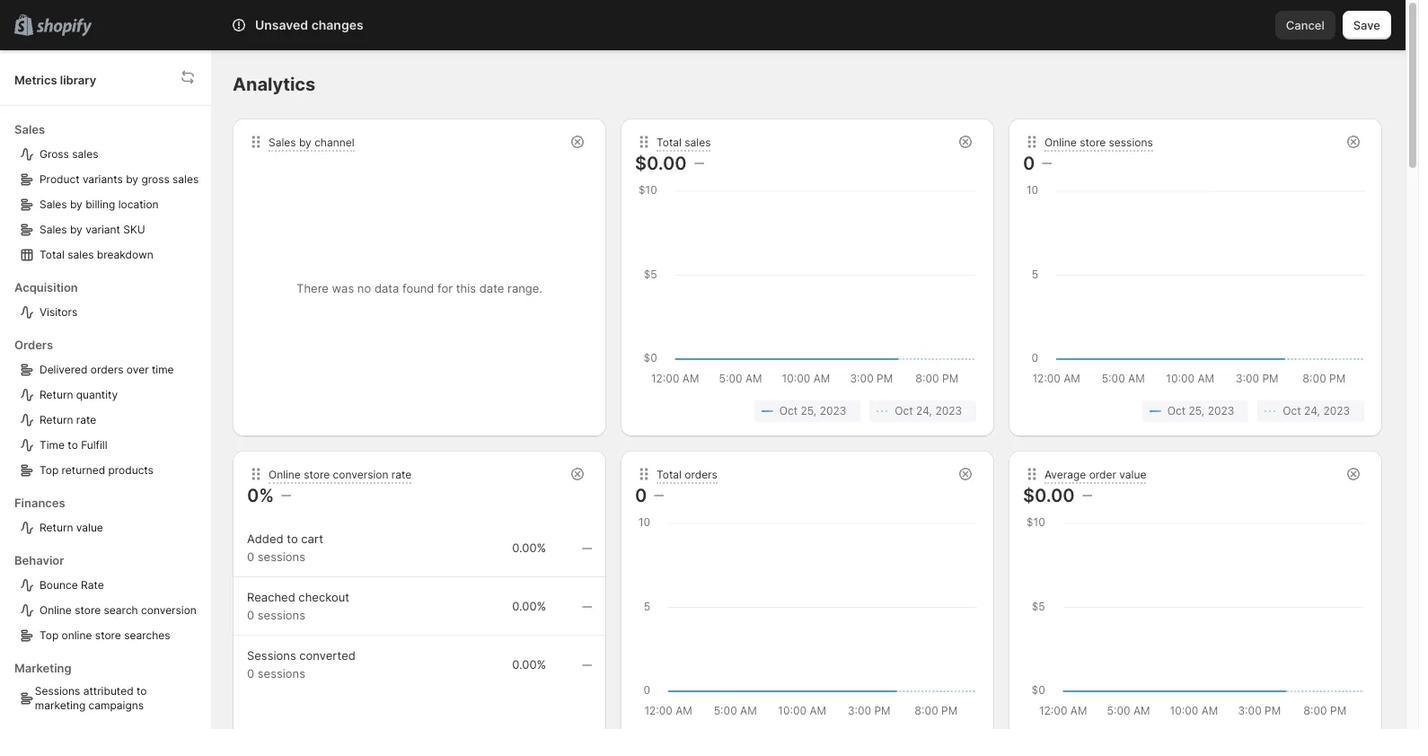 Task type: vqa. For each thing, say whether or not it's contained in the screenshot.
Sales associated with Sales
yes



Task type: describe. For each thing, give the bounding box(es) containing it.
visitors button
[[14, 300, 204, 325]]

acquisition
[[14, 280, 78, 295]]

finances menu
[[14, 483, 204, 541]]

to inside sessions attributed to marketing campaigns
[[137, 684, 147, 698]]

top online store searches
[[40, 629, 170, 642]]

gross
[[141, 172, 169, 186]]

gross sales
[[40, 147, 98, 161]]

online store search conversion button
[[14, 598, 204, 623]]

time to fulfill button
[[14, 433, 204, 458]]

breakdown
[[97, 248, 153, 261]]

return value
[[40, 521, 103, 534]]

sales for sales by variant sku
[[40, 223, 67, 236]]

finances
[[14, 496, 65, 510]]

bounce rate
[[40, 578, 104, 592]]

sales by variant sku
[[40, 223, 145, 236]]

store inside the online store search conversion button
[[75, 604, 101, 617]]

gross sales button
[[14, 142, 204, 167]]

sales by billing location
[[40, 198, 159, 211]]

to inside button
[[68, 438, 78, 452]]

quantity
[[76, 388, 118, 402]]

changes
[[311, 17, 363, 32]]

library
[[60, 72, 96, 87]]

sales by variant sku button
[[14, 217, 204, 243]]

time
[[40, 438, 65, 452]]

product variants by gross sales
[[40, 172, 199, 186]]

returned
[[62, 464, 105, 477]]

marketing
[[14, 661, 72, 676]]

cancel
[[1286, 18, 1325, 32]]

sales menu
[[14, 110, 204, 268]]

top returned products button
[[14, 458, 204, 483]]

cancel button
[[1275, 11, 1335, 40]]

online store search conversion
[[40, 604, 197, 617]]

conversion
[[141, 604, 197, 617]]

orders
[[14, 338, 53, 352]]

location
[[118, 198, 159, 211]]

searches
[[124, 629, 170, 642]]

over
[[126, 363, 149, 376]]

products
[[108, 464, 153, 477]]

total sales breakdown
[[40, 248, 153, 261]]

return rate
[[40, 413, 96, 427]]

online
[[62, 629, 92, 642]]

search
[[104, 604, 138, 617]]

by inside product variants by gross sales button
[[126, 172, 138, 186]]

visitors
[[40, 305, 78, 319]]

product variants by gross sales button
[[14, 167, 204, 192]]

by for variant
[[70, 223, 82, 236]]

sales inside product variants by gross sales button
[[173, 172, 199, 186]]

save
[[1353, 18, 1381, 32]]

return for return value
[[40, 521, 73, 534]]

time to fulfill
[[40, 438, 107, 452]]



Task type: locate. For each thing, give the bounding box(es) containing it.
behavior menu
[[14, 541, 204, 649]]

sales inside sales by variant sku button
[[40, 223, 67, 236]]

return rate button
[[14, 408, 204, 433]]

total sales breakdown button
[[14, 243, 204, 268]]

2 top from the top
[[40, 629, 59, 642]]

delivered
[[40, 363, 88, 376]]

store
[[75, 604, 101, 617], [95, 629, 121, 642]]

variant
[[85, 223, 120, 236]]

delivered orders over time
[[40, 363, 174, 376]]

by
[[126, 172, 138, 186], [70, 198, 82, 211], [70, 223, 82, 236]]

campaigns
[[89, 699, 144, 712]]

1 vertical spatial return
[[40, 413, 73, 427]]

sales for gross sales
[[72, 147, 98, 161]]

sales inside sales by billing location button
[[40, 198, 67, 211]]

no change image
[[654, 489, 664, 503], [1082, 489, 1092, 503], [582, 542, 592, 556], [582, 658, 592, 673]]

return down finances
[[40, 521, 73, 534]]

return quantity
[[40, 388, 118, 402]]

store down rate
[[75, 604, 101, 617]]

0 vertical spatial to
[[68, 438, 78, 452]]

analytics
[[233, 74, 316, 95]]

billing
[[85, 198, 115, 211]]

bounce
[[40, 578, 78, 592]]

delivered orders over time button
[[14, 358, 204, 383]]

return value button
[[14, 516, 204, 541]]

total
[[40, 248, 65, 261]]

sales right gross
[[173, 172, 199, 186]]

fulfill
[[81, 438, 107, 452]]

return down the 'delivered'
[[40, 388, 73, 402]]

rate
[[81, 578, 104, 592]]

1 horizontal spatial to
[[137, 684, 147, 698]]

store down the online store search conversion button
[[95, 629, 121, 642]]

online
[[40, 604, 72, 617]]

sku
[[123, 223, 145, 236]]

2 vertical spatial sales
[[68, 248, 94, 261]]

sales up total
[[40, 223, 67, 236]]

by left gross
[[126, 172, 138, 186]]

sessions
[[35, 684, 80, 698]]

acquisition menu
[[14, 268, 204, 325]]

to up campaigns
[[137, 684, 147, 698]]

no change image
[[694, 156, 704, 171], [1042, 156, 1052, 171], [281, 489, 291, 503], [582, 600, 592, 614]]

marketing
[[35, 699, 86, 712]]

by for billing
[[70, 198, 82, 211]]

return
[[40, 388, 73, 402], [40, 413, 73, 427], [40, 521, 73, 534]]

to right "time"
[[68, 438, 78, 452]]

rate
[[76, 413, 96, 427]]

unsaved changes
[[255, 17, 363, 32]]

top inside behavior "menu"
[[40, 629, 59, 642]]

sales inside total sales breakdown button
[[68, 248, 94, 261]]

1 top from the top
[[40, 464, 59, 477]]

orders
[[91, 363, 123, 376]]

2 vertical spatial by
[[70, 223, 82, 236]]

time
[[152, 363, 174, 376]]

value
[[76, 521, 103, 534]]

0 vertical spatial store
[[75, 604, 101, 617]]

2 return from the top
[[40, 413, 73, 427]]

gross
[[40, 147, 69, 161]]

top
[[40, 464, 59, 477], [40, 629, 59, 642]]

top online store searches button
[[14, 623, 204, 649]]

0 vertical spatial sales
[[72, 147, 98, 161]]

return inside button
[[40, 521, 73, 534]]

sales for sales
[[14, 122, 45, 137]]

attributed
[[83, 684, 133, 698]]

unsaved
[[255, 17, 308, 32]]

sessions attributed to marketing campaigns
[[35, 684, 147, 712]]

by left billing
[[70, 198, 82, 211]]

2 vertical spatial sales
[[40, 223, 67, 236]]

1 vertical spatial sales
[[173, 172, 199, 186]]

sales down sales by variant sku at the top left
[[68, 248, 94, 261]]

1 vertical spatial sales
[[40, 198, 67, 211]]

product
[[40, 172, 80, 186]]

variants
[[83, 172, 123, 186]]

orders menu
[[14, 325, 204, 483]]

top returned products
[[40, 464, 153, 477]]

top for top returned products
[[40, 464, 59, 477]]

behavior
[[14, 553, 64, 568]]

metrics library
[[14, 72, 96, 87]]

top down online
[[40, 629, 59, 642]]

sales by billing location button
[[14, 192, 204, 217]]

sales
[[72, 147, 98, 161], [173, 172, 199, 186], [68, 248, 94, 261]]

0 vertical spatial top
[[40, 464, 59, 477]]

sessions attributed to marketing campaigns button
[[14, 681, 204, 717]]

sales up gross on the top left of page
[[14, 122, 45, 137]]

top inside "orders" menu
[[40, 464, 59, 477]]

0 vertical spatial sales
[[14, 122, 45, 137]]

3 return from the top
[[40, 521, 73, 534]]

metrics
[[14, 72, 57, 87]]

1 vertical spatial by
[[70, 198, 82, 211]]

return for return rate
[[40, 413, 73, 427]]

0 vertical spatial by
[[126, 172, 138, 186]]

top for top online store searches
[[40, 629, 59, 642]]

sales for total sales breakdown
[[68, 248, 94, 261]]

1 vertical spatial store
[[95, 629, 121, 642]]

return quantity button
[[14, 383, 204, 408]]

1 vertical spatial top
[[40, 629, 59, 642]]

marketing menu
[[14, 649, 204, 717]]

2 vertical spatial return
[[40, 521, 73, 534]]

sales for sales by billing location
[[40, 198, 67, 211]]

save button
[[1343, 11, 1391, 40]]

sales
[[14, 122, 45, 137], [40, 198, 67, 211], [40, 223, 67, 236]]

return up "time"
[[40, 413, 73, 427]]

return for return quantity
[[40, 388, 73, 402]]

store inside top online store searches button
[[95, 629, 121, 642]]

by inside sales by variant sku button
[[70, 223, 82, 236]]

1 vertical spatial to
[[137, 684, 147, 698]]

bounce rate button
[[14, 573, 204, 598]]

sales down product
[[40, 198, 67, 211]]

by inside sales by billing location button
[[70, 198, 82, 211]]

top down "time"
[[40, 464, 59, 477]]

0 vertical spatial return
[[40, 388, 73, 402]]

sales up variants
[[72, 147, 98, 161]]

0 horizontal spatial to
[[68, 438, 78, 452]]

to
[[68, 438, 78, 452], [137, 684, 147, 698]]

sales inside gross sales button
[[72, 147, 98, 161]]

1 return from the top
[[40, 388, 73, 402]]

by left variant
[[70, 223, 82, 236]]



